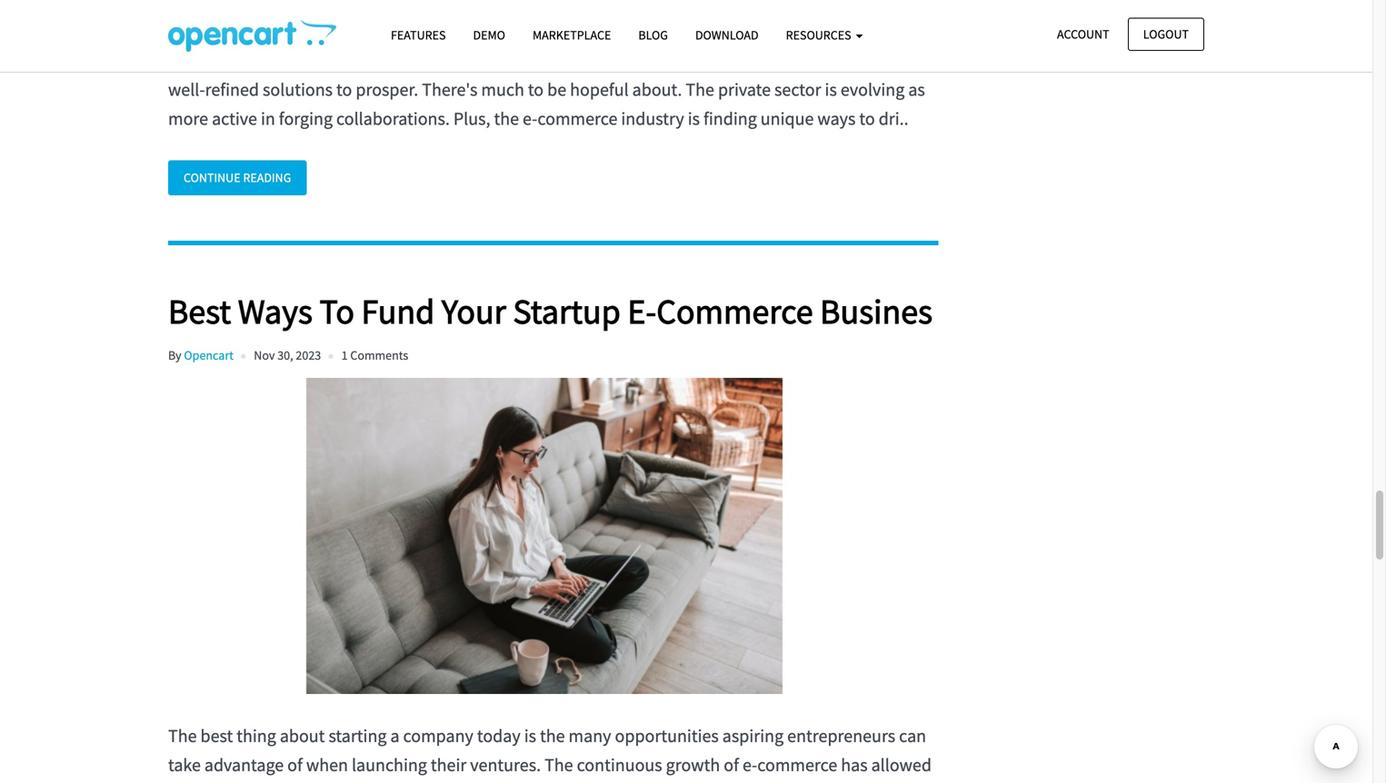 Task type: describe. For each thing, give the bounding box(es) containing it.
1 of from the left
[[288, 754, 303, 777]]

plus,
[[454, 107, 491, 130]]

prosper.
[[356, 78, 419, 101]]

forging
[[279, 107, 333, 130]]

fund
[[362, 290, 435, 333]]

active
[[212, 107, 257, 130]]

continuous
[[577, 754, 663, 777]]

by
[[168, 347, 181, 364]]

collaborative
[[625, 49, 724, 72]]

download link
[[682, 19, 773, 51]]

aspiring
[[723, 725, 784, 748]]

ways
[[238, 290, 313, 333]]

advantage
[[204, 754, 284, 777]]

1
[[342, 347, 348, 364]]

it
[[825, 49, 836, 72]]

evolving
[[841, 78, 905, 101]]

to inside the best thing about starting a company today is the many opportunities aspiring entrepreneurs can take advantage of when launching their ventures. the continuous growth of e-commerce has allowed small businesses to stand out in their industries and profit from their products and servic
[[300, 784, 315, 784]]

there's
[[422, 78, 478, 101]]

reading
[[243, 170, 291, 186]]

opencart
[[184, 347, 234, 364]]

demo link
[[460, 19, 519, 51]]

hopeful
[[570, 78, 629, 101]]

require
[[417, 49, 472, 72]]

busines
[[820, 290, 933, 333]]

when
[[306, 754, 348, 777]]

the best thing about starting a company today is the many opportunities aspiring entrepreneurs can take advantage of when launching their ventures. the continuous growth of e-commerce has allowed small businesses to stand out in their industries and profit from their products and servic
[[168, 725, 932, 784]]

commerce inside the best thing about starting a company today is the many opportunities aspiring entrepreneurs can take advantage of when launching their ventures. the continuous growth of e-commerce has allowed small businesses to stand out in their industries and profit from their products and servic
[[758, 754, 838, 777]]

logout link
[[1128, 18, 1205, 51]]

has
[[841, 754, 868, 777]]

solutions
[[263, 78, 333, 101]]

to
[[320, 290, 355, 333]]

1 horizontal spatial the
[[545, 754, 573, 777]]

logout
[[1144, 26, 1189, 42]]

1 horizontal spatial is
[[688, 107, 700, 130]]

your
[[442, 290, 506, 333]]

best ways to fund your startup e-commerce busines link
[[168, 290, 939, 333]]

demo
[[473, 27, 506, 43]]

thing
[[237, 725, 276, 748]]

comments
[[350, 347, 409, 364]]

e-
[[628, 290, 657, 333]]

download
[[696, 27, 759, 43]]

the inside the best thing about starting a company today is the many opportunities aspiring entrepreneurs can take advantage of when launching their ventures. the continuous growth of e-commerce has allowed small businesses to stand out in their industries and profit from their products and servic
[[540, 725, 565, 748]]

resources link
[[773, 19, 877, 51]]

continue reading
[[184, 170, 291, 186]]

be
[[548, 78, 567, 101]]

mandates
[[840, 49, 916, 72]]

to down challenges
[[337, 78, 352, 101]]

the inside our digital and social challenges require more inventive and collaborative approaches. it mandates well-refined solutions to prosper. there's much to be hopeful about. the private sector is evolving as more active in forging collaborations. plus, the e-commerce industry is finding unique ways to dri..
[[686, 78, 715, 101]]

in inside the best thing about starting a company today is the many opportunities aspiring entrepreneurs can take advantage of when launching their ventures. the continuous growth of e-commerce has allowed small businesses to stand out in their industries and profit from their products and servic
[[394, 784, 409, 784]]

sector
[[775, 78, 822, 101]]

e- inside the best thing about starting a company today is the many opportunities aspiring entrepreneurs can take advantage of when launching their ventures. the continuous growth of e-commerce has allowed small businesses to stand out in their industries and profit from their products and servic
[[743, 754, 758, 777]]

marketplace link
[[519, 19, 625, 51]]

much
[[481, 78, 525, 101]]

0 vertical spatial more
[[475, 49, 515, 72]]

about
[[280, 725, 325, 748]]

blog
[[639, 27, 668, 43]]

e-commerce success: impact of partnerships & social commerce for maximum growth image
[[168, 0, 921, 19]]

launching
[[352, 754, 427, 777]]

well-
[[168, 78, 205, 101]]

account link
[[1042, 18, 1125, 51]]

challenges
[[332, 49, 413, 72]]

social
[[284, 49, 328, 72]]

small
[[168, 784, 209, 784]]

profit
[[564, 784, 606, 784]]

2023
[[296, 347, 321, 364]]

refined
[[205, 78, 259, 101]]

opencart - blog image
[[168, 19, 336, 52]]



Task type: locate. For each thing, give the bounding box(es) containing it.
in inside our digital and social challenges require more inventive and collaborative approaches. it mandates well-refined solutions to prosper. there's much to be hopeful about. the private sector is evolving as more active in forging collaborations. plus, the e-commerce industry is finding unique ways to dri..
[[261, 107, 275, 130]]

and
[[252, 49, 281, 72], [593, 49, 622, 72], [531, 784, 560, 784], [760, 784, 789, 784]]

our digital and social challenges require more inventive and collaborative approaches. it mandates well-refined solutions to prosper. there's much to be hopeful about. the private sector is evolving as more active in forging collaborations. plus, the e-commerce industry is finding unique ways to dri..
[[168, 49, 926, 130]]

best
[[201, 725, 233, 748]]

0 horizontal spatial in
[[261, 107, 275, 130]]

0 horizontal spatial the
[[168, 725, 197, 748]]

commerce inside our digital and social challenges require more inventive and collaborative approaches. it mandates well-refined solutions to prosper. there's much to be hopeful about. the private sector is evolving as more active in forging collaborations. plus, the e-commerce industry is finding unique ways to dri..
[[538, 107, 618, 130]]

e- down aspiring
[[743, 754, 758, 777]]

1 vertical spatial more
[[168, 107, 208, 130]]

many
[[569, 725, 612, 748]]

ways
[[818, 107, 856, 130]]

industry
[[621, 107, 685, 130]]

0 vertical spatial commerce
[[538, 107, 618, 130]]

to
[[337, 78, 352, 101], [528, 78, 544, 101], [860, 107, 875, 130], [300, 784, 315, 784]]

company
[[403, 725, 474, 748]]

by opencart
[[168, 347, 234, 364]]

ventures.
[[470, 754, 541, 777]]

today
[[477, 725, 521, 748]]

resources
[[786, 27, 854, 43]]

0 vertical spatial in
[[261, 107, 275, 130]]

best
[[168, 290, 231, 333]]

1 horizontal spatial of
[[724, 754, 739, 777]]

as
[[909, 78, 926, 101]]

more down well-
[[168, 107, 208, 130]]

0 vertical spatial the
[[686, 78, 715, 101]]

of down the about
[[288, 754, 303, 777]]

commerce
[[538, 107, 618, 130], [758, 754, 838, 777]]

businesses
[[213, 784, 296, 784]]

more
[[475, 49, 515, 72], [168, 107, 208, 130]]

0 horizontal spatial of
[[288, 754, 303, 777]]

2 horizontal spatial is
[[825, 78, 837, 101]]

2 of from the left
[[724, 754, 739, 777]]

private
[[718, 78, 771, 101]]

0 horizontal spatial more
[[168, 107, 208, 130]]

is inside the best thing about starting a company today is the many opportunities aspiring entrepreneurs can take advantage of when launching their ventures. the continuous growth of e-commerce has allowed small businesses to stand out in their industries and profit from their products and servic
[[524, 725, 537, 748]]

products
[[689, 784, 757, 784]]

1 horizontal spatial e-
[[743, 754, 758, 777]]

1 vertical spatial the
[[540, 725, 565, 748]]

and up hopeful on the top left of the page
[[593, 49, 622, 72]]

collaborations.
[[337, 107, 450, 130]]

unique
[[761, 107, 814, 130]]

approaches.
[[728, 49, 822, 72]]

in down launching
[[394, 784, 409, 784]]

allowed
[[872, 754, 932, 777]]

1 comments
[[342, 347, 409, 364]]

from
[[609, 784, 646, 784]]

2 horizontal spatial the
[[686, 78, 715, 101]]

e-
[[523, 107, 538, 130], [743, 754, 758, 777]]

to down when
[[300, 784, 315, 784]]

best ways to fund your startup e-commerce busines image
[[168, 378, 921, 695]]

and down aspiring
[[760, 784, 789, 784]]

is right the today
[[524, 725, 537, 748]]

about.
[[633, 78, 682, 101]]

1 horizontal spatial in
[[394, 784, 409, 784]]

opencart link
[[184, 347, 234, 364]]

the up profit
[[545, 754, 573, 777]]

our
[[168, 49, 197, 72]]

2 vertical spatial the
[[545, 754, 573, 777]]

0 horizontal spatial e-
[[523, 107, 538, 130]]

inventive
[[519, 49, 589, 72]]

blog link
[[625, 19, 682, 51]]

starting
[[329, 725, 387, 748]]

1 vertical spatial e-
[[743, 754, 758, 777]]

take
[[168, 754, 201, 777]]

1 vertical spatial commerce
[[758, 754, 838, 777]]

account
[[1058, 26, 1110, 42]]

1 horizontal spatial the
[[540, 725, 565, 748]]

is
[[825, 78, 837, 101], [688, 107, 700, 130], [524, 725, 537, 748]]

1 vertical spatial is
[[688, 107, 700, 130]]

stand
[[319, 784, 361, 784]]

their down growth
[[649, 784, 685, 784]]

growth
[[666, 754, 720, 777]]

and left the "social"
[[252, 49, 281, 72]]

can
[[900, 725, 927, 748]]

the inside our digital and social challenges require more inventive and collaborative approaches. it mandates well-refined solutions to prosper. there's much to be hopeful about. the private sector is evolving as more active in forging collaborations. plus, the e-commerce industry is finding unique ways to dri..
[[494, 107, 519, 130]]

commerce down entrepreneurs
[[758, 754, 838, 777]]

best ways to fund your startup e-commerce busines
[[168, 290, 933, 333]]

2 vertical spatial is
[[524, 725, 537, 748]]

the
[[494, 107, 519, 130], [540, 725, 565, 748]]

and left profit
[[531, 784, 560, 784]]

continue
[[184, 170, 241, 186]]

to left dri..
[[860, 107, 875, 130]]

1 vertical spatial in
[[394, 784, 409, 784]]

commerce down be
[[538, 107, 618, 130]]

30,
[[278, 347, 293, 364]]

digital
[[200, 49, 248, 72]]

of up the products
[[724, 754, 739, 777]]

nov
[[254, 347, 275, 364]]

startup
[[513, 290, 621, 333]]

finding
[[704, 107, 757, 130]]

dri..
[[879, 107, 909, 130]]

the down collaborative
[[686, 78, 715, 101]]

the
[[686, 78, 715, 101], [168, 725, 197, 748], [545, 754, 573, 777]]

is left finding
[[688, 107, 700, 130]]

a
[[391, 725, 400, 748]]

0 vertical spatial is
[[825, 78, 837, 101]]

continue reading link
[[168, 161, 307, 195]]

e- inside our digital and social challenges require more inventive and collaborative approaches. it mandates well-refined solutions to prosper. there's much to be hopeful about. the private sector is evolving as more active in forging collaborations. plus, the e-commerce industry is finding unique ways to dri..
[[523, 107, 538, 130]]

1 horizontal spatial commerce
[[758, 754, 838, 777]]

commerce
[[657, 290, 814, 333]]

0 horizontal spatial is
[[524, 725, 537, 748]]

features link
[[377, 19, 460, 51]]

1 vertical spatial the
[[168, 725, 197, 748]]

the down much
[[494, 107, 519, 130]]

opportunities
[[615, 725, 719, 748]]

their down company
[[431, 754, 467, 777]]

to left be
[[528, 78, 544, 101]]

0 vertical spatial e-
[[523, 107, 538, 130]]

marketplace
[[533, 27, 611, 43]]

1 horizontal spatial more
[[475, 49, 515, 72]]

0 horizontal spatial commerce
[[538, 107, 618, 130]]

more down demo
[[475, 49, 515, 72]]

0 vertical spatial the
[[494, 107, 519, 130]]

the left many
[[540, 725, 565, 748]]

in right active
[[261, 107, 275, 130]]

the up take
[[168, 725, 197, 748]]

out
[[365, 784, 391, 784]]

industries
[[452, 784, 527, 784]]

e- down much
[[523, 107, 538, 130]]

0 horizontal spatial the
[[494, 107, 519, 130]]

entrepreneurs
[[788, 725, 896, 748]]

is down 'it' at the top
[[825, 78, 837, 101]]

their down launching
[[412, 784, 448, 784]]

nov 30, 2023
[[254, 347, 321, 364]]



Task type: vqa. For each thing, say whether or not it's contained in the screenshot.
search image
no



